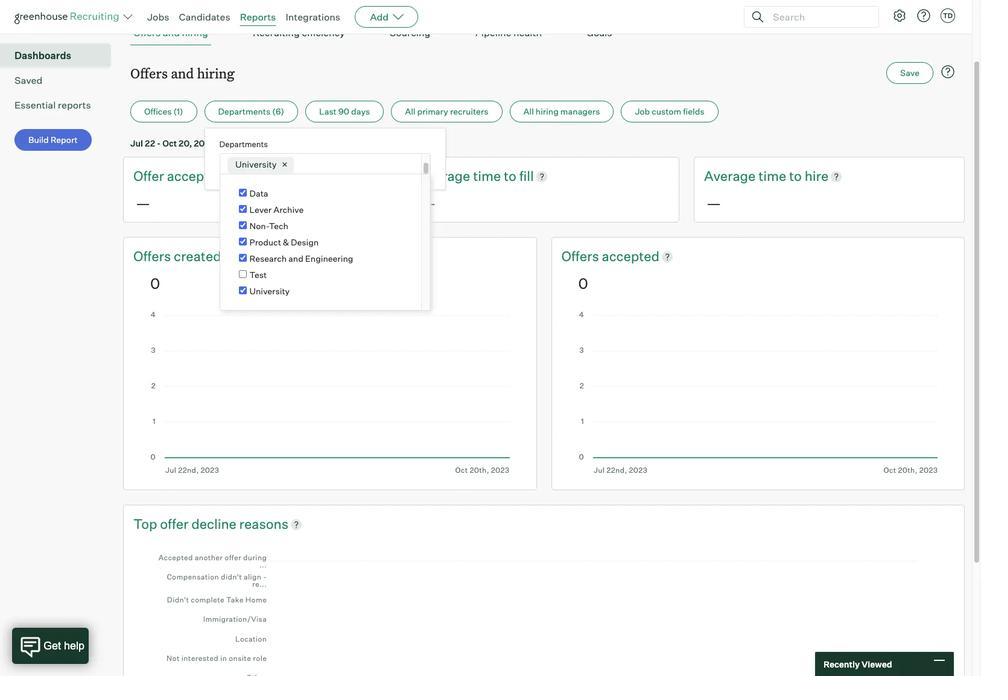 Task type: describe. For each thing, give the bounding box(es) containing it.
decline link
[[192, 515, 239, 534]]

tech
[[269, 221, 288, 231]]

design
[[291, 238, 319, 248]]

reasons
[[239, 516, 289, 532]]

essential
[[14, 99, 56, 111]]

product & design
[[250, 238, 319, 248]]

oct
[[163, 138, 177, 149]]

Research and Engineering checkbox
[[239, 254, 247, 262]]

add button
[[355, 6, 418, 28]]

dashboards link
[[14, 48, 106, 63]]

reports
[[58, 99, 91, 111]]

acceptance
[[167, 168, 239, 184]]

efficiency
[[302, 27, 345, 39]]

1 vertical spatial offers and hiring
[[130, 64, 235, 82]]

configure image
[[893, 8, 907, 23]]

last 90 days
[[319, 106, 370, 117]]

offers created
[[133, 248, 221, 264]]

pipeline health button
[[472, 21, 545, 45]]

product
[[250, 238, 281, 248]]

average for fill
[[419, 168, 470, 184]]

0 vertical spatial university
[[235, 159, 277, 170]]

0 for 1st offers link
[[150, 275, 160, 293]]

top offer decline
[[133, 516, 239, 532]]

recruiters
[[450, 106, 489, 117]]

dashboards
[[14, 50, 71, 62]]

(1)
[[174, 106, 183, 117]]

offer link
[[133, 167, 167, 186]]

health
[[514, 27, 542, 39]]

essential reports
[[14, 99, 91, 111]]

departments for departments
[[219, 140, 268, 149]]

offices (1) button
[[130, 101, 197, 123]]

time for hire
[[759, 168, 787, 184]]

time link for hire
[[759, 167, 790, 186]]

90
[[339, 106, 350, 117]]

fill link
[[520, 167, 534, 186]]

saved
[[14, 74, 42, 86]]

0 for 1st offers link from the right
[[579, 275, 588, 293]]

jul
[[130, 138, 143, 149]]

overview
[[14, 25, 57, 37]]

save
[[901, 68, 920, 78]]

goals button
[[584, 21, 615, 45]]

td button
[[941, 8, 956, 23]]

recently viewed
[[824, 660, 893, 670]]

job custom fields
[[635, 106, 705, 117]]

hiring inside "button"
[[536, 106, 559, 117]]

pipeline
[[475, 27, 512, 39]]

offer link
[[160, 515, 192, 534]]

lever
[[250, 205, 272, 215]]

departments (6)
[[218, 106, 284, 117]]

offers and hiring inside button
[[133, 27, 208, 39]]

td
[[943, 11, 953, 20]]

acceptance link
[[167, 167, 242, 186]]

job custom fields button
[[621, 101, 719, 123]]

all for all hiring managers
[[524, 106, 534, 117]]

— for hire
[[707, 194, 721, 212]]

goals
[[587, 27, 612, 39]]

University checkbox
[[239, 287, 247, 295]]

integrations link
[[286, 11, 341, 23]]

engineering
[[305, 254, 353, 264]]

all hiring managers
[[524, 106, 600, 117]]

rate link
[[242, 167, 267, 186]]

sourcing
[[390, 27, 431, 39]]

days
[[351, 106, 370, 117]]

to for fill
[[504, 168, 517, 184]]

recruiting
[[253, 27, 300, 39]]

offer
[[160, 516, 189, 532]]

recruiting efficiency
[[253, 27, 345, 39]]

Search text field
[[770, 8, 868, 26]]

decline
[[192, 516, 237, 532]]

reports
[[240, 11, 276, 23]]

primary
[[417, 106, 448, 117]]

sourcing button
[[387, 21, 434, 45]]

overview link
[[14, 24, 106, 38]]

to for hire
[[790, 168, 802, 184]]

average for hire
[[704, 168, 756, 184]]

1 vertical spatial and
[[171, 64, 194, 82]]

fill
[[520, 168, 534, 184]]

all for all primary recruiters
[[405, 106, 416, 117]]

to link for hire
[[790, 167, 805, 186]]

all primary recruiters button
[[391, 101, 503, 123]]

archive
[[274, 205, 304, 215]]

viewed
[[862, 660, 893, 670]]

rate
[[242, 168, 267, 184]]

candidates link
[[179, 11, 230, 23]]

20,
[[179, 138, 192, 149]]

recently
[[824, 660, 860, 670]]

td button
[[939, 6, 958, 25]]

time for fill
[[473, 168, 501, 184]]

22
[[145, 138, 155, 149]]



Task type: vqa. For each thing, say whether or not it's contained in the screenshot.
right the screening
no



Task type: locate. For each thing, give the bounding box(es) containing it.
top link
[[133, 515, 160, 534]]

reports link
[[240, 11, 276, 23]]

report
[[51, 135, 78, 145]]

2 horizontal spatial —
[[707, 194, 721, 212]]

offer
[[133, 168, 164, 184]]

2 vertical spatial and
[[289, 254, 304, 264]]

jobs link
[[147, 11, 169, 23]]

1 horizontal spatial average link
[[704, 167, 759, 186]]

1 vertical spatial departments
[[219, 140, 268, 149]]

custom
[[652, 106, 682, 117]]

jobs
[[147, 11, 169, 23]]

Data checkbox
[[239, 189, 247, 197]]

2023
[[194, 138, 215, 149]]

non-
[[250, 221, 269, 231]]

jul 22 - oct 20, 2023 compared to
[[130, 138, 269, 149]]

departments for departments (6)
[[218, 106, 271, 117]]

and inside button
[[163, 27, 180, 39]]

time link left fill link
[[473, 167, 504, 186]]

1 horizontal spatial average time to
[[704, 168, 805, 184]]

average time to for hire
[[704, 168, 805, 184]]

1 time from the left
[[473, 168, 501, 184]]

&
[[283, 238, 289, 248]]

1 horizontal spatial time
[[759, 168, 787, 184]]

tab list containing offers and hiring
[[130, 21, 958, 45]]

offices (1)
[[144, 106, 183, 117]]

offers link
[[133, 247, 174, 266], [562, 247, 602, 266]]

average link for hire
[[704, 167, 759, 186]]

2 average from the left
[[704, 168, 756, 184]]

2 offers link from the left
[[562, 247, 602, 266]]

hiring up departments (6)
[[197, 64, 235, 82]]

faq image
[[941, 65, 956, 79]]

xychart image
[[150, 312, 510, 475], [579, 312, 938, 475], [150, 545, 938, 677]]

time
[[473, 168, 501, 184], [759, 168, 787, 184]]

Product & Design checkbox
[[239, 238, 247, 246]]

top
[[133, 516, 157, 532]]

2 0 from the left
[[579, 275, 588, 293]]

offices
[[144, 106, 172, 117]]

— for fill
[[421, 194, 436, 212]]

last
[[319, 106, 337, 117]]

2 all from the left
[[524, 106, 534, 117]]

Test checkbox
[[239, 271, 247, 279]]

0 vertical spatial offers and hiring
[[133, 27, 208, 39]]

1 offers link from the left
[[133, 247, 174, 266]]

average time to for fill
[[419, 168, 520, 184]]

time link
[[473, 167, 504, 186], [759, 167, 790, 186]]

2 to link from the left
[[790, 167, 805, 186]]

and down jobs
[[163, 27, 180, 39]]

to link
[[504, 167, 520, 186], [790, 167, 805, 186]]

created link
[[174, 247, 221, 266]]

1 vertical spatial hiring
[[197, 64, 235, 82]]

0 horizontal spatial average link
[[419, 167, 473, 186]]

time link for fill
[[473, 167, 504, 186]]

offers inside offers and hiring button
[[133, 27, 161, 39]]

all inside button
[[405, 106, 416, 117]]

hiring inside button
[[182, 27, 208, 39]]

average link
[[419, 167, 473, 186], [704, 167, 759, 186]]

Non-Tech checkbox
[[239, 222, 247, 230]]

essential reports link
[[14, 98, 106, 112]]

research and engineering
[[250, 254, 353, 264]]

hire link
[[805, 167, 829, 186]]

0
[[150, 275, 160, 293], [579, 275, 588, 293]]

hiring down candidates 'link'
[[182, 27, 208, 39]]

0 horizontal spatial average
[[419, 168, 470, 184]]

university down test
[[250, 286, 290, 297]]

to right compared
[[259, 138, 267, 149]]

time left hire
[[759, 168, 787, 184]]

data
[[250, 189, 268, 199]]

0 horizontal spatial time link
[[473, 167, 504, 186]]

1 average from the left
[[419, 168, 470, 184]]

0 vertical spatial departments
[[218, 106, 271, 117]]

offers and hiring
[[133, 27, 208, 39], [130, 64, 235, 82]]

all hiring managers button
[[510, 101, 614, 123]]

0 vertical spatial and
[[163, 27, 180, 39]]

offers
[[133, 27, 161, 39], [130, 64, 168, 82], [133, 248, 171, 264], [562, 248, 602, 264]]

to
[[259, 138, 267, 149], [504, 168, 517, 184], [790, 168, 802, 184]]

1 time link from the left
[[473, 167, 504, 186]]

university down compared
[[235, 159, 277, 170]]

2 average link from the left
[[704, 167, 759, 186]]

Lever Archive checkbox
[[239, 206, 247, 213]]

1 to link from the left
[[504, 167, 520, 186]]

hiring left managers
[[536, 106, 559, 117]]

all primary recruiters
[[405, 106, 489, 117]]

1 0 from the left
[[150, 275, 160, 293]]

1 horizontal spatial to
[[504, 168, 517, 184]]

university
[[235, 159, 277, 170], [250, 286, 290, 297]]

2 time from the left
[[759, 168, 787, 184]]

0 horizontal spatial time
[[473, 168, 501, 184]]

fields
[[683, 106, 705, 117]]

1 horizontal spatial to link
[[790, 167, 805, 186]]

compared
[[217, 138, 257, 149]]

average link for fill
[[419, 167, 473, 186]]

departments up compared
[[218, 106, 271, 117]]

job
[[635, 106, 650, 117]]

all
[[405, 106, 416, 117], [524, 106, 534, 117]]

pipeline health
[[475, 27, 542, 39]]

(6)
[[272, 106, 284, 117]]

average time to
[[419, 168, 520, 184], [704, 168, 805, 184]]

1 — from the left
[[136, 194, 150, 212]]

all left managers
[[524, 106, 534, 117]]

time link left hire link at the top right
[[759, 167, 790, 186]]

reasons link
[[239, 515, 289, 534]]

0 horizontal spatial to
[[259, 138, 267, 149]]

—
[[136, 194, 150, 212], [421, 194, 436, 212], [707, 194, 721, 212]]

add
[[370, 11, 389, 23]]

all inside "button"
[[524, 106, 534, 117]]

-
[[157, 138, 161, 149]]

0 vertical spatial hiring
[[182, 27, 208, 39]]

time left fill
[[473, 168, 501, 184]]

1 all from the left
[[405, 106, 416, 117]]

tab list
[[130, 21, 958, 45]]

1 horizontal spatial average
[[704, 168, 756, 184]]

1 horizontal spatial —
[[421, 194, 436, 212]]

integrations
[[286, 11, 341, 23]]

2 horizontal spatial to
[[790, 168, 802, 184]]

test
[[250, 270, 267, 280]]

0 horizontal spatial average time to
[[419, 168, 520, 184]]

departments up rate
[[219, 140, 268, 149]]

3 — from the left
[[707, 194, 721, 212]]

0 horizontal spatial to link
[[504, 167, 520, 186]]

0 horizontal spatial —
[[136, 194, 150, 212]]

1 vertical spatial university
[[250, 286, 290, 297]]

research
[[250, 254, 287, 264]]

last 90 days button
[[305, 101, 384, 123]]

1 average link from the left
[[419, 167, 473, 186]]

hire
[[805, 168, 829, 184]]

managers
[[561, 106, 600, 117]]

all left the primary
[[405, 106, 416, 117]]

2 vertical spatial hiring
[[536, 106, 559, 117]]

average
[[419, 168, 470, 184], [704, 168, 756, 184]]

0 horizontal spatial all
[[405, 106, 416, 117]]

offers and hiring down jobs
[[133, 27, 208, 39]]

1 horizontal spatial 0
[[579, 275, 588, 293]]

greenhouse recruiting image
[[14, 10, 123, 24]]

departments (6) button
[[204, 101, 298, 123]]

1 horizontal spatial all
[[524, 106, 534, 117]]

to left hire
[[790, 168, 802, 184]]

and
[[163, 27, 180, 39], [171, 64, 194, 82], [289, 254, 304, 264]]

1 horizontal spatial time link
[[759, 167, 790, 186]]

0 horizontal spatial 0
[[150, 275, 160, 293]]

2 average time to from the left
[[704, 168, 805, 184]]

and down design
[[289, 254, 304, 264]]

1 horizontal spatial offers link
[[562, 247, 602, 266]]

saved link
[[14, 73, 106, 88]]

accepted
[[602, 248, 660, 264]]

to link for fill
[[504, 167, 520, 186]]

candidates
[[179, 11, 230, 23]]

offer acceptance
[[133, 168, 242, 184]]

0 horizontal spatial offers link
[[133, 247, 174, 266]]

offers and hiring up (1)
[[130, 64, 235, 82]]

accepted link
[[602, 247, 660, 266]]

1 average time to from the left
[[419, 168, 520, 184]]

hiring
[[182, 27, 208, 39], [197, 64, 235, 82], [536, 106, 559, 117]]

departments inside button
[[218, 106, 271, 117]]

build
[[28, 135, 49, 145]]

to left fill
[[504, 168, 517, 184]]

recruiting efficiency button
[[250, 21, 348, 45]]

2 — from the left
[[421, 194, 436, 212]]

created
[[174, 248, 221, 264]]

and up (1)
[[171, 64, 194, 82]]

2 time link from the left
[[759, 167, 790, 186]]

save button
[[887, 62, 934, 84]]



